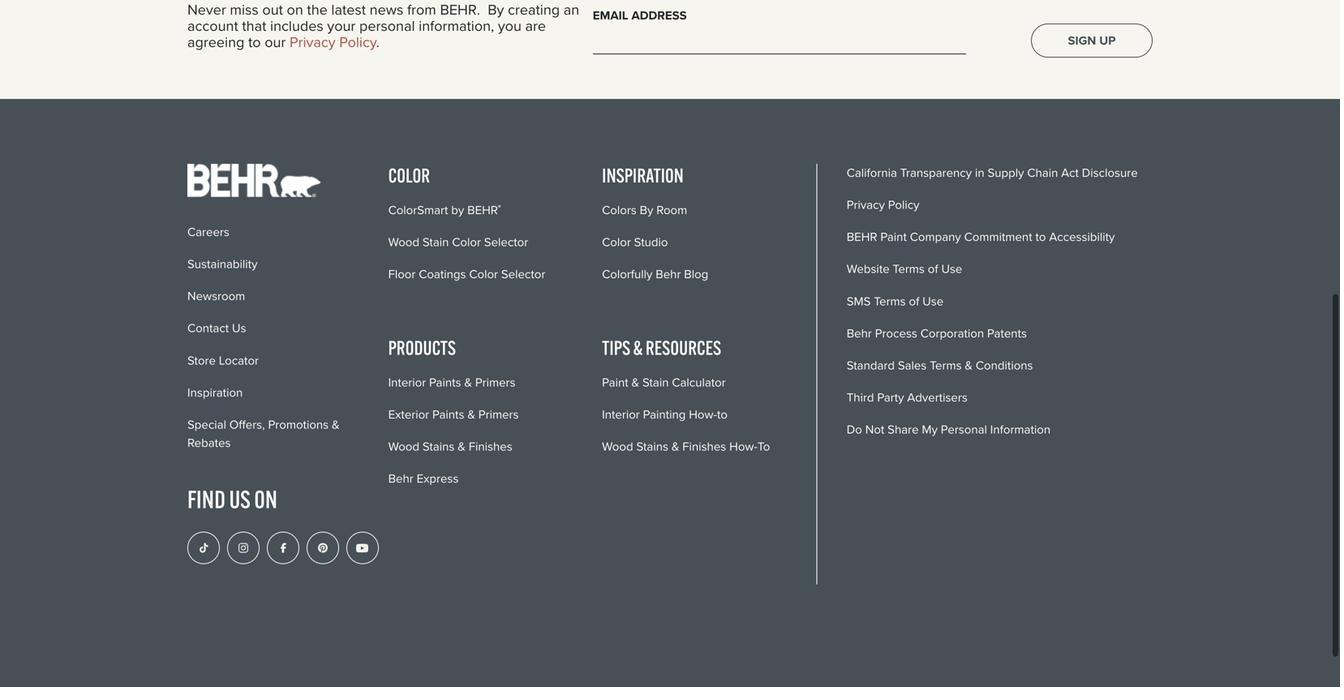 Task type: locate. For each thing, give the bounding box(es) containing it.
third
[[847, 389, 875, 406]]

interior
[[388, 374, 426, 391], [602, 406, 640, 424]]

1 horizontal spatial policy
[[889, 196, 920, 214]]

1 vertical spatial policy
[[889, 196, 920, 214]]

us right contact
[[232, 320, 246, 337]]

paints up the wood stains & finishes
[[433, 406, 465, 424]]

wood stains & finishes how-to
[[602, 438, 770, 456]]

terms for sms
[[874, 292, 906, 310]]

1 horizontal spatial privacy
[[847, 196, 885, 214]]

find us on
[[187, 484, 277, 514]]

colors
[[602, 201, 637, 219]]

0 horizontal spatial how-
[[689, 406, 717, 424]]

1 horizontal spatial finishes
[[683, 438, 727, 456]]

0 horizontal spatial privacy policy link
[[290, 31, 376, 53]]

floor
[[388, 265, 416, 283]]

paint down privacy policy
[[881, 228, 907, 246]]

stain up coatings
[[423, 233, 449, 251]]

1 vertical spatial inspiration
[[187, 384, 243, 402]]

& right tips
[[634, 336, 643, 360]]

use down company
[[942, 260, 963, 278]]

0 horizontal spatial behr
[[388, 470, 414, 488]]

primers down interior paints & primers
[[479, 406, 519, 424]]

policy
[[339, 31, 376, 53], [889, 196, 920, 214]]

0 vertical spatial policy
[[339, 31, 376, 53]]

privacy
[[290, 31, 336, 53], [847, 196, 885, 214]]

privacy policy link down the "california"
[[847, 196, 920, 214]]

2 horizontal spatial behr
[[847, 324, 872, 342]]

primers
[[475, 374, 516, 391], [479, 406, 519, 424]]

0 vertical spatial by
[[488, 0, 504, 20]]

1 vertical spatial paint
[[602, 374, 629, 391]]

inspiration up colors by room link
[[602, 163, 684, 188]]

0 horizontal spatial policy
[[339, 31, 376, 53]]

stains down painting
[[637, 438, 669, 456]]

terms down corporation
[[930, 357, 962, 374]]

0 horizontal spatial inspiration
[[187, 384, 243, 402]]

1 vertical spatial us
[[229, 484, 251, 514]]

wood stains & finishes
[[388, 438, 513, 456]]

1 horizontal spatial behr
[[656, 265, 681, 283]]

colorfully behr blog link
[[602, 265, 709, 283]]

2 finishes from the left
[[683, 438, 727, 456]]

policy up company
[[889, 196, 920, 214]]

0 vertical spatial privacy policy link
[[290, 31, 376, 53]]

interior left painting
[[602, 406, 640, 424]]

0 vertical spatial interior
[[388, 374, 426, 391]]

& left conditions at the right
[[965, 357, 973, 374]]

website terms of use link
[[847, 260, 963, 278]]

1 vertical spatial how-
[[730, 438, 758, 456]]

0 horizontal spatial finishes
[[469, 438, 513, 456]]

my
[[922, 421, 938, 439]]

0 horizontal spatial of
[[909, 292, 920, 310]]

2 vertical spatial to
[[717, 406, 728, 424]]

primers for interior paints & primers
[[475, 374, 516, 391]]

1 vertical spatial use
[[923, 292, 944, 310]]

behr left blog
[[656, 265, 681, 283]]

behr
[[656, 265, 681, 283], [847, 324, 872, 342], [388, 470, 414, 488]]

0 horizontal spatial paint
[[602, 374, 629, 391]]

color down colors
[[602, 233, 631, 251]]

selector down wood stain color selector link
[[501, 265, 546, 283]]

0 horizontal spatial to
[[248, 31, 261, 53]]

information,
[[419, 15, 494, 37]]

act
[[1062, 164, 1079, 182]]

behr left express
[[388, 470, 414, 488]]

behr paint company commitment to accessibility
[[847, 228, 1115, 246]]

1 vertical spatial primers
[[479, 406, 519, 424]]

stains for products
[[423, 438, 455, 456]]

your
[[327, 15, 356, 37]]

0 vertical spatial paints
[[429, 374, 461, 391]]

0 horizontal spatial interior
[[388, 374, 426, 391]]

2 horizontal spatial to
[[1036, 228, 1047, 246]]

paints
[[429, 374, 461, 391], [433, 406, 465, 424]]

wood for products
[[388, 438, 420, 456]]

interior paints & primers link
[[388, 374, 516, 391]]

offers,
[[230, 416, 265, 434]]

wood stain color selector
[[388, 233, 529, 251]]

terms right sms
[[874, 292, 906, 310]]

email
[[593, 7, 629, 25]]

selector for wood stain color selector
[[484, 233, 529, 251]]

behr for behr express
[[388, 470, 414, 488]]

stain
[[423, 233, 449, 251], [643, 374, 669, 391]]

0 vertical spatial selector
[[484, 233, 529, 251]]

contact us link
[[187, 320, 246, 337]]

blog
[[684, 265, 709, 283]]

tips
[[602, 336, 631, 360]]

sign
[[1068, 32, 1097, 49]]

1 horizontal spatial how-
[[730, 438, 758, 456]]

us left 'on'
[[229, 484, 251, 514]]

0 vertical spatial use
[[942, 260, 963, 278]]

stain up painting
[[643, 374, 669, 391]]

0 horizontal spatial stains
[[423, 438, 455, 456]]

stains
[[423, 438, 455, 456], [637, 438, 669, 456]]

use up behr process corporation patents at the top of page
[[923, 292, 944, 310]]

sustainability link
[[187, 255, 258, 273]]

& right promotions
[[332, 416, 340, 434]]

agreeing
[[187, 31, 245, 53]]

behr up website
[[847, 228, 878, 246]]

by
[[488, 0, 504, 20], [640, 201, 654, 219]]

0 vertical spatial how-
[[689, 406, 717, 424]]

1 stains from the left
[[423, 438, 455, 456]]

wood down interior painting how-to link
[[602, 438, 634, 456]]

by left the creating
[[488, 0, 504, 20]]

0 horizontal spatial privacy
[[290, 31, 336, 53]]

to
[[248, 31, 261, 53], [1036, 228, 1047, 246], [717, 406, 728, 424]]

of down the "website terms of use" link
[[909, 292, 920, 310]]

wood down exterior
[[388, 438, 420, 456]]

terms
[[893, 260, 925, 278], [874, 292, 906, 310], [930, 357, 962, 374]]

& up exterior paints & primers link
[[465, 374, 472, 391]]

colors by room link
[[602, 201, 688, 219]]

privacy policy link down the on the left top of the page
[[290, 31, 376, 53]]

1 vertical spatial to
[[1036, 228, 1047, 246]]

to left 'accessibility'
[[1036, 228, 1047, 246]]

1 vertical spatial behr
[[847, 228, 878, 246]]

inspiration down store locator
[[187, 384, 243, 402]]

colorsmart
[[388, 201, 448, 219]]

party
[[878, 389, 905, 406]]

1 vertical spatial paints
[[433, 406, 465, 424]]

0 horizontal spatial stain
[[423, 233, 449, 251]]

1 horizontal spatial stains
[[637, 438, 669, 456]]

1 finishes from the left
[[469, 438, 513, 456]]

conditions
[[976, 357, 1034, 374]]

interior for interior paints & primers
[[388, 374, 426, 391]]

includes
[[270, 15, 324, 37]]

to left our
[[248, 31, 261, 53]]

wood stains & finishes link
[[388, 438, 513, 456]]

0 vertical spatial stain
[[423, 233, 449, 251]]

of
[[928, 260, 939, 278], [909, 292, 920, 310]]

paint down tips
[[602, 374, 629, 391]]

sign up button
[[1032, 24, 1153, 58]]

1 vertical spatial behr
[[847, 324, 872, 342]]

transparency
[[901, 164, 972, 182]]

terms for website
[[893, 260, 925, 278]]

1 vertical spatial stain
[[643, 374, 669, 391]]

behr right by
[[468, 201, 498, 219]]

®
[[498, 203, 501, 213]]

&
[[634, 336, 643, 360], [965, 357, 973, 374], [465, 374, 472, 391], [632, 374, 640, 391], [468, 406, 476, 424], [332, 416, 340, 434], [458, 438, 466, 456], [672, 438, 680, 456]]

commitment
[[965, 228, 1033, 246]]

0 vertical spatial us
[[232, 320, 246, 337]]

latest
[[331, 0, 366, 20]]

stains for tips & resources
[[637, 438, 669, 456]]

0 vertical spatial paint
[[881, 228, 907, 246]]

to down calculator
[[717, 406, 728, 424]]

by left room
[[640, 201, 654, 219]]

& inside special offers, promotions & rebates
[[332, 416, 340, 434]]

privacy down the "california"
[[847, 196, 885, 214]]

policy down latest
[[339, 31, 376, 53]]

behr down sms
[[847, 324, 872, 342]]

interior up exterior
[[388, 374, 426, 391]]

0 vertical spatial behr
[[656, 265, 681, 283]]

sustainability
[[187, 255, 258, 273]]

patents
[[988, 324, 1027, 342]]

account
[[187, 15, 238, 37]]

1 horizontal spatial behr
[[847, 228, 878, 246]]

use for sms terms of use
[[923, 292, 944, 310]]

behr
[[468, 201, 498, 219], [847, 228, 878, 246]]

1 horizontal spatial of
[[928, 260, 939, 278]]

1 vertical spatial interior
[[602, 406, 640, 424]]

0 vertical spatial terms
[[893, 260, 925, 278]]

1 horizontal spatial interior
[[602, 406, 640, 424]]

behr paint company commitment to accessibility link
[[847, 228, 1115, 246]]

privacy policy link
[[290, 31, 376, 53], [847, 196, 920, 214]]

stains up express
[[423, 438, 455, 456]]

0 horizontal spatial behr
[[468, 201, 498, 219]]

1 vertical spatial privacy
[[847, 196, 885, 214]]

1 horizontal spatial inspiration
[[602, 163, 684, 188]]

2 stains from the left
[[637, 438, 669, 456]]

0 horizontal spatial by
[[488, 0, 504, 20]]

1 horizontal spatial by
[[640, 201, 654, 219]]

disclosure
[[1083, 164, 1138, 182]]

0 vertical spatial primers
[[475, 374, 516, 391]]

finishes down exterior paints & primers link
[[469, 438, 513, 456]]

paints up exterior paints & primers link
[[429, 374, 461, 391]]

primers up exterior paints & primers link
[[475, 374, 516, 391]]

do
[[847, 421, 863, 439]]

standard sales terms & conditions
[[847, 357, 1034, 374]]

terms up sms terms of use link
[[893, 260, 925, 278]]

to
[[758, 438, 770, 456]]

studio
[[634, 233, 668, 251]]

selector down ®
[[484, 233, 529, 251]]

0 vertical spatial behr
[[468, 201, 498, 219]]

the
[[307, 0, 328, 20]]

1 vertical spatial terms
[[874, 292, 906, 310]]

finishes for tips & resources
[[683, 438, 727, 456]]

2 vertical spatial behr
[[388, 470, 414, 488]]

colorsmart by behr ®
[[388, 201, 501, 219]]

1 vertical spatial of
[[909, 292, 920, 310]]

california
[[847, 164, 898, 182]]

1 vertical spatial privacy policy link
[[847, 196, 920, 214]]

from
[[407, 0, 437, 20]]

to inside the never miss out on the latest news from behr.  by creating an account that includes your personal information, you are agreeing to our
[[248, 31, 261, 53]]

special offers, promotions & rebates
[[187, 416, 340, 452]]

0 vertical spatial privacy
[[290, 31, 336, 53]]

privacy down the on the left top of the page
[[290, 31, 336, 53]]

finishes down interior painting how-to link
[[683, 438, 727, 456]]

advertisers
[[908, 389, 968, 406]]

1 vertical spatial selector
[[501, 265, 546, 283]]

of down company
[[928, 260, 939, 278]]

wood stain color selector link
[[388, 233, 529, 251]]

colorfully behr blog
[[602, 265, 709, 283]]

1 horizontal spatial privacy policy link
[[847, 196, 920, 214]]

0 vertical spatial to
[[248, 31, 261, 53]]

0 vertical spatial of
[[928, 260, 939, 278]]



Task type: describe. For each thing, give the bounding box(es) containing it.
email address
[[593, 7, 687, 25]]

supply
[[988, 164, 1025, 182]]

newsroom link
[[187, 288, 245, 305]]

interior painting how-to
[[602, 406, 728, 424]]

of for sms terms of use
[[909, 292, 920, 310]]

us for find
[[229, 484, 251, 514]]

special offers, promotions & rebates link
[[187, 416, 340, 452]]

colorfully
[[602, 265, 653, 283]]

color up "floor coatings color selector" link at top
[[452, 233, 481, 251]]

an
[[564, 0, 580, 20]]

& down interior paints & primers
[[468, 406, 476, 424]]

do not share my personal information link
[[847, 421, 1051, 439]]

finishes for products
[[469, 438, 513, 456]]

never miss out on the latest news from behr.  by creating an account that includes your personal information, you are agreeing to our
[[187, 0, 580, 53]]

.
[[376, 31, 380, 53]]

store
[[187, 352, 216, 369]]

color up colorsmart
[[388, 163, 430, 188]]

do not share my personal information
[[847, 421, 1051, 439]]

calculator
[[672, 374, 726, 391]]

use for website terms of use
[[942, 260, 963, 278]]

contact us
[[187, 320, 246, 337]]

third party advertisers link
[[847, 389, 968, 406]]

2 vertical spatial terms
[[930, 357, 962, 374]]

that
[[242, 15, 267, 37]]

website terms of use
[[847, 260, 963, 278]]

information
[[991, 421, 1051, 439]]

products
[[388, 336, 456, 360]]

colors by room
[[602, 201, 688, 219]]

standard
[[847, 357, 895, 374]]

not
[[866, 421, 885, 439]]

selector for floor coatings color selector
[[501, 265, 546, 283]]

exterior
[[388, 406, 429, 424]]

color down "wood stain color selector" on the top of the page
[[469, 265, 498, 283]]

coatings
[[419, 265, 466, 283]]

privacy for privacy policy .
[[290, 31, 336, 53]]

express
[[417, 470, 459, 488]]

sms terms of use link
[[847, 292, 944, 310]]

& up interior painting how-to link
[[632, 374, 640, 391]]

behr process corporation patents link
[[847, 324, 1027, 342]]

policy for privacy policy .
[[339, 31, 376, 53]]

color studio
[[602, 233, 668, 251]]

by
[[451, 201, 464, 219]]

privacy policy .
[[290, 31, 380, 53]]

find
[[187, 484, 226, 514]]

careers
[[187, 223, 230, 241]]

wood for tips & resources
[[602, 438, 634, 456]]

california transparency in supply chain act disclosure link
[[847, 164, 1138, 182]]

contact
[[187, 320, 229, 337]]

paints for interior
[[429, 374, 461, 391]]

interior painting how-to link
[[602, 406, 728, 424]]

company
[[910, 228, 962, 246]]

behr paint logo image
[[187, 164, 321, 197]]

& down exterior paints & primers link
[[458, 438, 466, 456]]

interior for interior painting how-to
[[602, 406, 640, 424]]

paints for exterior
[[433, 406, 465, 424]]

our
[[265, 31, 286, 53]]

special
[[187, 416, 226, 434]]

standard sales terms & conditions link
[[847, 357, 1034, 374]]

behr express
[[388, 470, 459, 488]]

inspiration link
[[187, 384, 243, 402]]

on
[[287, 0, 303, 20]]

wood stains & finishes how-to link
[[602, 438, 770, 456]]

us for contact
[[232, 320, 246, 337]]

never
[[187, 0, 226, 20]]

exterior paints & primers link
[[388, 406, 519, 424]]

sms terms of use
[[847, 292, 944, 310]]

primers for exterior paints & primers
[[479, 406, 519, 424]]

Email Address email field
[[593, 30, 967, 55]]

privacy for privacy policy
[[847, 196, 885, 214]]

careers link
[[187, 223, 230, 241]]

store locator
[[187, 352, 259, 369]]

policy for privacy policy
[[889, 196, 920, 214]]

in
[[976, 164, 985, 182]]

address
[[632, 7, 687, 25]]

1 horizontal spatial stain
[[643, 374, 669, 391]]

& down interior painting how-to link
[[672, 438, 680, 456]]

1 horizontal spatial paint
[[881, 228, 907, 246]]

rebates
[[187, 434, 231, 452]]

accessibility
[[1050, 228, 1115, 246]]

promotions
[[268, 416, 329, 434]]

out
[[262, 0, 283, 20]]

personal
[[941, 421, 988, 439]]

tips & resources
[[602, 336, 722, 360]]

painting
[[643, 406, 686, 424]]

exterior paints & primers
[[388, 406, 519, 424]]

store locator link
[[187, 352, 259, 369]]

up
[[1100, 32, 1116, 49]]

privacy policy
[[847, 196, 920, 214]]

behr express link
[[388, 470, 459, 488]]

wood up floor
[[388, 233, 420, 251]]

news
[[370, 0, 404, 20]]

sales
[[898, 357, 927, 374]]

of for website terms of use
[[928, 260, 939, 278]]

resources
[[646, 336, 722, 360]]

are
[[526, 15, 546, 37]]

creating
[[508, 0, 560, 20]]

0 vertical spatial inspiration
[[602, 163, 684, 188]]

paint & stain calculator
[[602, 374, 726, 391]]

third party advertisers
[[847, 389, 968, 406]]

color studio link
[[602, 233, 668, 251]]

1 horizontal spatial to
[[717, 406, 728, 424]]

floor coatings color selector link
[[388, 265, 546, 283]]

chain
[[1028, 164, 1059, 182]]

behr for behr process corporation patents
[[847, 324, 872, 342]]

behr process corporation patents
[[847, 324, 1027, 342]]

locator
[[219, 352, 259, 369]]

on
[[254, 484, 277, 514]]

process
[[876, 324, 918, 342]]

interior paints & primers
[[388, 374, 516, 391]]

1 vertical spatial by
[[640, 201, 654, 219]]

by inside the never miss out on the latest news from behr.  by creating an account that includes your personal information, you are agreeing to our
[[488, 0, 504, 20]]



Task type: vqa. For each thing, say whether or not it's contained in the screenshot.
'YELLOWS'
no



